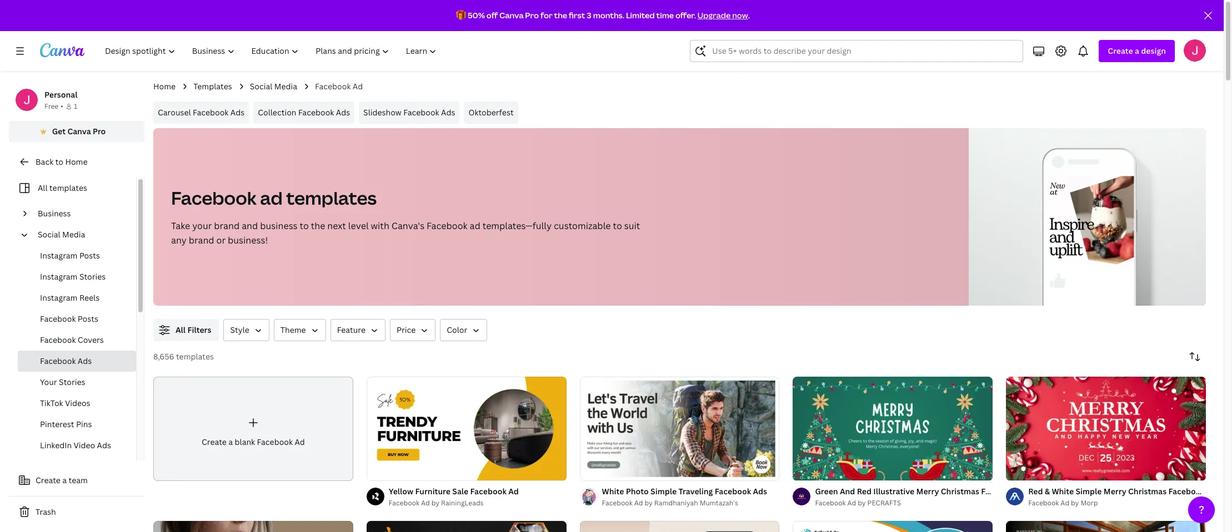 Task type: vqa. For each thing, say whether or not it's contained in the screenshot.
brainwriting
no



Task type: locate. For each thing, give the bounding box(es) containing it.
white right &
[[1052, 487, 1074, 497]]

2 vertical spatial instagram
[[40, 293, 78, 303]]

merry inside red & white simple merry christmas facebook ad facebook ad by morp
[[1104, 487, 1127, 497]]

ad left "templates—fully"
[[470, 220, 481, 232]]

1 vertical spatial social
[[38, 230, 60, 240]]

feature
[[337, 325, 366, 336]]

0 vertical spatial social media
[[250, 81, 297, 92]]

off
[[487, 10, 498, 21]]

1 horizontal spatial canva
[[500, 10, 524, 21]]

stories up reels
[[79, 272, 106, 282]]

Search search field
[[713, 41, 1017, 62]]

a inside button
[[62, 476, 67, 486]]

create a team
[[36, 476, 88, 486]]

1 vertical spatial stories
[[59, 377, 85, 388]]

brand up or
[[214, 220, 240, 232]]

to
[[55, 157, 63, 167], [300, 220, 309, 232], [613, 220, 622, 232]]

slideshow facebook ads
[[364, 107, 455, 118]]

create inside dropdown button
[[1108, 46, 1134, 56]]

3 by from the left
[[858, 499, 866, 509]]

1 horizontal spatial merry
[[1104, 487, 1127, 497]]

yellow
[[389, 487, 414, 497]]

1 horizontal spatial the
[[554, 10, 567, 21]]

0 horizontal spatial merry
[[917, 487, 939, 497]]

the inside take your brand and business to the next level with canva's facebook ad templates—fully customizable to suit any brand or business!
[[311, 220, 325, 232]]

facebook posts
[[40, 314, 98, 325]]

0 horizontal spatial canva
[[67, 126, 91, 137]]

create inside button
[[36, 476, 61, 486]]

posts up instagram stories link
[[79, 251, 100, 261]]

create a design button
[[1099, 40, 1175, 62]]

merry up "facebook ad by pecrafts" "link"
[[917, 487, 939, 497]]

price button
[[390, 320, 436, 342]]

templates inside 'link'
[[49, 183, 87, 193]]

home up all templates 'link'
[[65, 157, 88, 167]]

social media for social media link to the right
[[250, 81, 297, 92]]

0 horizontal spatial media
[[62, 230, 85, 240]]

videos
[[65, 398, 90, 409]]

1 horizontal spatial a
[[229, 437, 233, 448]]

1 white from the left
[[602, 487, 624, 497]]

media for social media link to the right
[[274, 81, 297, 92]]

yellow furniture sale facebook ad image
[[367, 377, 567, 482]]

1 vertical spatial social media link
[[33, 225, 129, 246]]

stories
[[79, 272, 106, 282], [59, 377, 85, 388]]

social media
[[250, 81, 297, 92], [38, 230, 85, 240]]

create a team button
[[9, 470, 144, 492]]

1 merry from the left
[[917, 487, 939, 497]]

pins
[[76, 420, 92, 430]]

red right and
[[857, 487, 872, 497]]

ad up business
[[260, 186, 283, 210]]

0 horizontal spatial red
[[857, 487, 872, 497]]

pro left for
[[525, 10, 539, 21]]

0 horizontal spatial to
[[55, 157, 63, 167]]

beige minimalist fashion product promotion facebook ad image
[[580, 522, 780, 533]]

1 vertical spatial ad
[[470, 220, 481, 232]]

1 vertical spatial create
[[202, 437, 227, 448]]

all inside button
[[176, 325, 186, 336]]

level
[[348, 220, 369, 232]]

style
[[230, 325, 249, 336]]

time
[[657, 10, 674, 21]]

simple up morp
[[1076, 487, 1102, 497]]

merry up the facebook ad by morp link
[[1104, 487, 1127, 497]]

1 instagram from the top
[[40, 251, 78, 261]]

ad inside take your brand and business to the next level with canva's facebook ad templates—fully customizable to suit any brand or business!
[[470, 220, 481, 232]]

2 red from the left
[[1029, 487, 1043, 497]]

facebook covers
[[40, 335, 104, 346]]

slideshow facebook ads link
[[359, 102, 460, 124]]

style button
[[224, 320, 269, 342]]

social
[[250, 81, 272, 92], [38, 230, 60, 240]]

create left team
[[36, 476, 61, 486]]

1 vertical spatial pro
[[93, 126, 106, 137]]

brown modern photo special offer facebook ad image
[[153, 522, 353, 533]]

a left team
[[62, 476, 67, 486]]

social down business
[[38, 230, 60, 240]]

facebook ad by pecrafts link
[[815, 499, 993, 510]]

0 horizontal spatial create
[[36, 476, 61, 486]]

create left design
[[1108, 46, 1134, 56]]

carousel facebook ads
[[158, 107, 245, 118]]

sale
[[453, 487, 469, 497]]

templates down back to home
[[49, 183, 87, 193]]

stories for instagram stories
[[79, 272, 106, 282]]

2 simple from the left
[[1076, 487, 1102, 497]]

the
[[554, 10, 567, 21], [311, 220, 325, 232]]

all inside 'link'
[[38, 183, 48, 193]]

0 vertical spatial all
[[38, 183, 48, 193]]

1 vertical spatial canva
[[67, 126, 91, 137]]

0 vertical spatial create
[[1108, 46, 1134, 56]]

canva right get
[[67, 126, 91, 137]]

None search field
[[690, 40, 1024, 62]]

by inside red & white simple merry christmas facebook ad facebook ad by morp
[[1071, 499, 1079, 509]]

instagram up the instagram reels
[[40, 272, 78, 282]]

ad
[[260, 186, 283, 210], [470, 220, 481, 232], [1020, 487, 1029, 497]]

2 horizontal spatial ad
[[1020, 487, 1029, 497]]

2 horizontal spatial a
[[1135, 46, 1140, 56]]

0 vertical spatial stories
[[79, 272, 106, 282]]

to right business
[[300, 220, 309, 232]]

1 horizontal spatial simple
[[1076, 487, 1102, 497]]

trash
[[36, 507, 56, 518]]

white inside white photo simple traveling facebook ads facebook ad by ramdhaniyah mumtazah's
[[602, 487, 624, 497]]

1 vertical spatial home
[[65, 157, 88, 167]]

back to home
[[36, 157, 88, 167]]

4 by from the left
[[1071, 499, 1079, 509]]

instagram
[[40, 251, 78, 261], [40, 272, 78, 282], [40, 293, 78, 303]]

ads for collection facebook ads
[[336, 107, 350, 118]]

posts
[[79, 251, 100, 261], [78, 314, 98, 325]]

0 horizontal spatial christmas
[[941, 487, 980, 497]]

instagram posts
[[40, 251, 100, 261]]

1 horizontal spatial social
[[250, 81, 272, 92]]

3
[[587, 10, 592, 21]]

a inside dropdown button
[[1135, 46, 1140, 56]]

1 horizontal spatial white
[[1052, 487, 1074, 497]]

templates up next
[[286, 186, 377, 210]]

pro up back to home link
[[93, 126, 106, 137]]

3 instagram from the top
[[40, 293, 78, 303]]

2 white from the left
[[1052, 487, 1074, 497]]

2 instagram from the top
[[40, 272, 78, 282]]

1 horizontal spatial social media
[[250, 81, 297, 92]]

red & white simple merry christmas facebook ad image
[[1007, 377, 1207, 482]]

facebook ad templates image
[[969, 128, 1207, 306], [1044, 176, 1135, 268]]

media up collection
[[274, 81, 297, 92]]

1 vertical spatial media
[[62, 230, 85, 240]]

filters
[[188, 325, 211, 336]]

1
[[74, 102, 77, 111]]

0 horizontal spatial all
[[38, 183, 48, 193]]

0 vertical spatial the
[[554, 10, 567, 21]]

a for team
[[62, 476, 67, 486]]

green and red illustrative merry christmas facebook ad link
[[815, 486, 1029, 499]]

brand down the 'your'
[[189, 235, 214, 247]]

white photo simple traveling facebook ads image
[[580, 377, 780, 482]]

2 vertical spatial create
[[36, 476, 61, 486]]

1 horizontal spatial to
[[300, 220, 309, 232]]

pinterest
[[40, 420, 74, 430]]

1 horizontal spatial media
[[274, 81, 297, 92]]

1 horizontal spatial create
[[202, 437, 227, 448]]

0 vertical spatial social
[[250, 81, 272, 92]]

0 horizontal spatial pro
[[93, 126, 106, 137]]

1 vertical spatial brand
[[189, 235, 214, 247]]

red left &
[[1029, 487, 1043, 497]]

ad left &
[[1020, 487, 1029, 497]]

ads inside white photo simple traveling facebook ads facebook ad by ramdhaniyah mumtazah's
[[753, 487, 767, 497]]

1 horizontal spatial templates
[[176, 352, 214, 362]]

0 vertical spatial ad
[[260, 186, 283, 210]]

0 vertical spatial social media link
[[250, 81, 297, 93]]

0 horizontal spatial social
[[38, 230, 60, 240]]

free •
[[44, 102, 63, 111]]

to left suit
[[613, 220, 622, 232]]

merry inside green and red illustrative merry christmas facebook ad facebook ad by pecrafts
[[917, 487, 939, 497]]

1 horizontal spatial pro
[[525, 10, 539, 21]]

by left pecrafts
[[858, 499, 866, 509]]

red inside red & white simple merry christmas facebook ad facebook ad by morp
[[1029, 487, 1043, 497]]

posts down reels
[[78, 314, 98, 325]]

by down furniture
[[432, 499, 440, 509]]

create a blank facebook ad link
[[153, 377, 353, 482]]

social media down business
[[38, 230, 85, 240]]

stories up videos
[[59, 377, 85, 388]]

instagram stories
[[40, 272, 106, 282]]

media up instagram posts
[[62, 230, 85, 240]]

and
[[242, 220, 258, 232]]

by inside green and red illustrative merry christmas facebook ad facebook ad by pecrafts
[[858, 499, 866, 509]]

home
[[153, 81, 176, 92], [65, 157, 88, 167]]

theme
[[281, 325, 306, 336]]

media for the left social media link
[[62, 230, 85, 240]]

canva right off on the top left
[[500, 10, 524, 21]]

all filters button
[[153, 320, 219, 342]]

red
[[857, 487, 872, 497], [1029, 487, 1043, 497]]

canva
[[500, 10, 524, 21], [67, 126, 91, 137]]

green and red illustrative merry christmas facebook ad facebook ad by pecrafts
[[815, 487, 1029, 509]]

0 vertical spatial instagram
[[40, 251, 78, 261]]

business
[[260, 220, 298, 232]]

yellow furniture sale facebook ad facebook ad by rainingleads
[[389, 487, 519, 509]]

1 vertical spatial social media
[[38, 230, 85, 240]]

social media link up collection
[[250, 81, 297, 93]]

1 horizontal spatial home
[[153, 81, 176, 92]]

simple
[[651, 487, 677, 497], [1076, 487, 1102, 497]]

1 vertical spatial posts
[[78, 314, 98, 325]]

1 vertical spatial all
[[176, 325, 186, 336]]

white left photo
[[602, 487, 624, 497]]

brand
[[214, 220, 240, 232], [189, 235, 214, 247]]

by inside white photo simple traveling facebook ads facebook ad by ramdhaniyah mumtazah's
[[645, 499, 653, 509]]

1 horizontal spatial christmas
[[1129, 487, 1167, 497]]

color
[[447, 325, 468, 336]]

0 vertical spatial pro
[[525, 10, 539, 21]]

0 horizontal spatial simple
[[651, 487, 677, 497]]

the left next
[[311, 220, 325, 232]]

all down the back
[[38, 183, 48, 193]]

christmas inside red & white simple merry christmas facebook ad facebook ad by morp
[[1129, 487, 1167, 497]]

0 vertical spatial media
[[274, 81, 297, 92]]

instagram up instagram stories
[[40, 251, 78, 261]]

morp
[[1081, 499, 1098, 509]]

by left morp
[[1071, 499, 1079, 509]]

0 vertical spatial a
[[1135, 46, 1140, 56]]

0 horizontal spatial the
[[311, 220, 325, 232]]

slideshow
[[364, 107, 402, 118]]

rainingleads
[[441, 499, 484, 509]]

simple up ramdhaniyah
[[651, 487, 677, 497]]

social up collection
[[250, 81, 272, 92]]

templates down all filters
[[176, 352, 214, 362]]

all templates link
[[16, 178, 129, 199]]

ad
[[353, 81, 363, 92], [295, 437, 305, 448], [509, 487, 519, 497], [1207, 487, 1218, 497], [421, 499, 430, 509], [635, 499, 643, 509], [848, 499, 857, 509], [1061, 499, 1070, 509]]

upgrade now button
[[698, 10, 748, 21]]

upgrade
[[698, 10, 731, 21]]

social media up collection
[[250, 81, 297, 92]]

1 horizontal spatial all
[[176, 325, 186, 336]]

instagram for instagram reels
[[40, 293, 78, 303]]

ads for linkedin video ads
[[97, 441, 111, 451]]

to right the back
[[55, 157, 63, 167]]

instagram up facebook posts
[[40, 293, 78, 303]]

christmas
[[941, 487, 980, 497], [1129, 487, 1167, 497]]

social media link up instagram posts
[[33, 225, 129, 246]]

0 horizontal spatial white
[[602, 487, 624, 497]]

facebook ad
[[315, 81, 363, 92]]

merry for illustrative
[[917, 487, 939, 497]]

canva's
[[392, 220, 425, 232]]

0 vertical spatial home
[[153, 81, 176, 92]]

2 horizontal spatial create
[[1108, 46, 1134, 56]]

a
[[1135, 46, 1140, 56], [229, 437, 233, 448], [62, 476, 67, 486]]

tiktok videos
[[40, 398, 90, 409]]

create a blank facebook ad
[[202, 437, 305, 448]]

tiktok
[[40, 398, 63, 409]]

oktoberfest link
[[464, 102, 518, 124]]

1 by from the left
[[432, 499, 440, 509]]

a left design
[[1135, 46, 1140, 56]]

2 merry from the left
[[1104, 487, 1127, 497]]

2 vertical spatial ad
[[1020, 487, 1029, 497]]

•
[[61, 102, 63, 111]]

pro
[[525, 10, 539, 21], [93, 126, 106, 137]]

.
[[748, 10, 750, 21]]

1 horizontal spatial red
[[1029, 487, 1043, 497]]

1 horizontal spatial ad
[[470, 220, 481, 232]]

create a blank facebook ad element
[[153, 377, 353, 482]]

create for create a design
[[1108, 46, 1134, 56]]

ads
[[231, 107, 245, 118], [336, 107, 350, 118], [441, 107, 455, 118], [78, 356, 92, 367], [97, 441, 111, 451], [753, 487, 767, 497]]

a left blank
[[229, 437, 233, 448]]

templates
[[49, 183, 87, 193], [286, 186, 377, 210], [176, 352, 214, 362]]

personal
[[44, 89, 77, 100]]

1 christmas from the left
[[941, 487, 980, 497]]

0 vertical spatial canva
[[500, 10, 524, 21]]

templates for all templates
[[49, 183, 87, 193]]

0 horizontal spatial social media
[[38, 230, 85, 240]]

facebook inside take your brand and business to the next level with canva's facebook ad templates—fully customizable to suit any brand or business!
[[427, 220, 468, 232]]

0 horizontal spatial templates
[[49, 183, 87, 193]]

all left filters
[[176, 325, 186, 336]]

to inside back to home link
[[55, 157, 63, 167]]

by inside yellow furniture sale facebook ad facebook ad by rainingleads
[[432, 499, 440, 509]]

2 vertical spatial a
[[62, 476, 67, 486]]

2 by from the left
[[645, 499, 653, 509]]

2 christmas from the left
[[1129, 487, 1167, 497]]

1 red from the left
[[857, 487, 872, 497]]

instagram stories link
[[18, 267, 136, 288]]

merry for simple
[[1104, 487, 1127, 497]]

for
[[541, 10, 553, 21]]

1 vertical spatial the
[[311, 220, 325, 232]]

1 vertical spatial a
[[229, 437, 233, 448]]

0 horizontal spatial a
[[62, 476, 67, 486]]

home up carousel
[[153, 81, 176, 92]]

james peterson image
[[1184, 39, 1207, 62]]

linkedin video ads
[[40, 441, 111, 451]]

all for all filters
[[176, 325, 186, 336]]

white inside red & white simple merry christmas facebook ad facebook ad by morp
[[1052, 487, 1074, 497]]

create left blank
[[202, 437, 227, 448]]

the right for
[[554, 10, 567, 21]]

pinterest pins
[[40, 420, 92, 430]]

green
[[815, 487, 838, 497]]

0 horizontal spatial ad
[[260, 186, 283, 210]]

christmas inside green and red illustrative merry christmas facebook ad facebook ad by pecrafts
[[941, 487, 980, 497]]

by down photo
[[645, 499, 653, 509]]

1 vertical spatial instagram
[[40, 272, 78, 282]]

1 simple from the left
[[651, 487, 677, 497]]

0 vertical spatial posts
[[79, 251, 100, 261]]

take
[[171, 220, 190, 232]]



Task type: describe. For each thing, give the bounding box(es) containing it.
instagram for instagram posts
[[40, 251, 78, 261]]

the for next
[[311, 220, 325, 232]]

business!
[[228, 235, 268, 247]]

your
[[192, 220, 212, 232]]

christmas for illustrative
[[941, 487, 980, 497]]

instagram reels link
[[18, 288, 136, 309]]

8,656
[[153, 352, 174, 362]]

your stories link
[[18, 372, 136, 393]]

mumtazah's
[[700, 499, 739, 509]]

back to home link
[[9, 151, 144, 173]]

with
[[371, 220, 389, 232]]

black orange modern minimalist digital marketing facebook ad image
[[367, 522, 567, 533]]

pinterest pins link
[[18, 415, 136, 436]]

all filters
[[176, 325, 211, 336]]

instagram posts link
[[18, 246, 136, 267]]

white and navy modern website creation service facebook ad image
[[793, 522, 993, 533]]

2 horizontal spatial templates
[[286, 186, 377, 210]]

ads for slideshow facebook ads
[[441, 107, 455, 118]]

2 horizontal spatial to
[[613, 220, 622, 232]]

months.
[[593, 10, 625, 21]]

customizable
[[554, 220, 611, 232]]

business
[[38, 208, 71, 219]]

create for create a team
[[36, 476, 61, 486]]

facebook covers link
[[18, 330, 136, 351]]

collection
[[258, 107, 296, 118]]

social for the left social media link
[[38, 230, 60, 240]]

blank
[[235, 437, 255, 448]]

carousel
[[158, 107, 191, 118]]

theme button
[[274, 320, 326, 342]]

ramdhaniyah
[[655, 499, 698, 509]]

first
[[569, 10, 585, 21]]

home link
[[153, 81, 176, 93]]

collection facebook ads
[[258, 107, 350, 118]]

get
[[52, 126, 66, 137]]

feature button
[[330, 320, 386, 342]]

covers
[[78, 335, 104, 346]]

all templates
[[38, 183, 87, 193]]

0 horizontal spatial home
[[65, 157, 88, 167]]

linkedin video ads link
[[18, 436, 136, 457]]

get canva pro
[[52, 126, 106, 137]]

color button
[[440, 320, 488, 342]]

a for blank
[[229, 437, 233, 448]]

suit
[[624, 220, 640, 232]]

simple inside red & white simple merry christmas facebook ad facebook ad by morp
[[1076, 487, 1102, 497]]

a for design
[[1135, 46, 1140, 56]]

facebook posts link
[[18, 309, 136, 330]]

ad inside green and red illustrative merry christmas facebook ad facebook ad by pecrafts
[[1020, 487, 1029, 497]]

team
[[69, 476, 88, 486]]

green and red illustrative merry christmas facebook ad image
[[793, 377, 993, 482]]

ad inside green and red illustrative merry christmas facebook ad facebook ad by pecrafts
[[848, 499, 857, 509]]

red & white simple merry christmas facebook ad facebook ad by morp
[[1029, 487, 1218, 509]]

ad inside white photo simple traveling facebook ads facebook ad by ramdhaniyah mumtazah's
[[635, 499, 643, 509]]

instagram for instagram stories
[[40, 272, 78, 282]]

0 vertical spatial brand
[[214, 220, 240, 232]]

simple inside white photo simple traveling facebook ads facebook ad by ramdhaniyah mumtazah's
[[651, 487, 677, 497]]

christmas for simple
[[1129, 487, 1167, 497]]

business link
[[33, 203, 129, 225]]

facebook ad templates
[[171, 186, 377, 210]]

pro inside button
[[93, 126, 106, 137]]

furniture
[[415, 487, 451, 497]]

templates—fully
[[483, 220, 552, 232]]

real estate facebook ad image
[[1007, 522, 1207, 533]]

your stories
[[40, 377, 85, 388]]

social for social media link to the right
[[250, 81, 272, 92]]

limited
[[626, 10, 655, 21]]

the for first
[[554, 10, 567, 21]]

and
[[840, 487, 856, 497]]

&
[[1045, 487, 1050, 497]]

now
[[733, 10, 748, 21]]

posts for instagram posts
[[79, 251, 100, 261]]

50%
[[468, 10, 485, 21]]

carousel facebook ads link
[[153, 102, 249, 124]]

stories for your stories
[[59, 377, 85, 388]]

create for create a blank facebook ad
[[202, 437, 227, 448]]

or
[[216, 235, 226, 247]]

0 horizontal spatial social media link
[[33, 225, 129, 246]]

traveling
[[679, 487, 713, 497]]

social media for the left social media link
[[38, 230, 85, 240]]

all for all templates
[[38, 183, 48, 193]]

facebook ad by morp link
[[1029, 499, 1207, 510]]

photo
[[626, 487, 649, 497]]

oktoberfest
[[469, 107, 514, 118]]

tiktok videos link
[[18, 393, 136, 415]]

offer.
[[676, 10, 696, 21]]

video
[[74, 441, 95, 451]]

free
[[44, 102, 58, 111]]

templates link
[[193, 81, 232, 93]]

back
[[36, 157, 53, 167]]

templates
[[193, 81, 232, 92]]

create a design
[[1108, 46, 1167, 56]]

pecrafts
[[868, 499, 901, 509]]

templates for 8,656 templates
[[176, 352, 214, 362]]

🎁 50% off canva pro for the first 3 months. limited time offer. upgrade now .
[[456, 10, 750, 21]]

trash link
[[9, 502, 144, 524]]

ads for carousel facebook ads
[[231, 107, 245, 118]]

get canva pro button
[[9, 121, 144, 142]]

white photo simple traveling facebook ads facebook ad by ramdhaniyah mumtazah's
[[602, 487, 767, 509]]

canva inside button
[[67, 126, 91, 137]]

red inside green and red illustrative merry christmas facebook ad facebook ad by pecrafts
[[857, 487, 872, 497]]

🎁
[[456, 10, 466, 21]]

instagram reels
[[40, 293, 100, 303]]

top level navigation element
[[98, 40, 447, 62]]

collection facebook ads link
[[254, 102, 355, 124]]

posts for facebook posts
[[78, 314, 98, 325]]

take your brand and business to the next level with canva's facebook ad templates—fully customizable to suit any brand or business!
[[171, 220, 640, 247]]

Sort by button
[[1184, 346, 1207, 368]]

8,656 templates
[[153, 352, 214, 362]]

1 horizontal spatial social media link
[[250, 81, 297, 93]]



